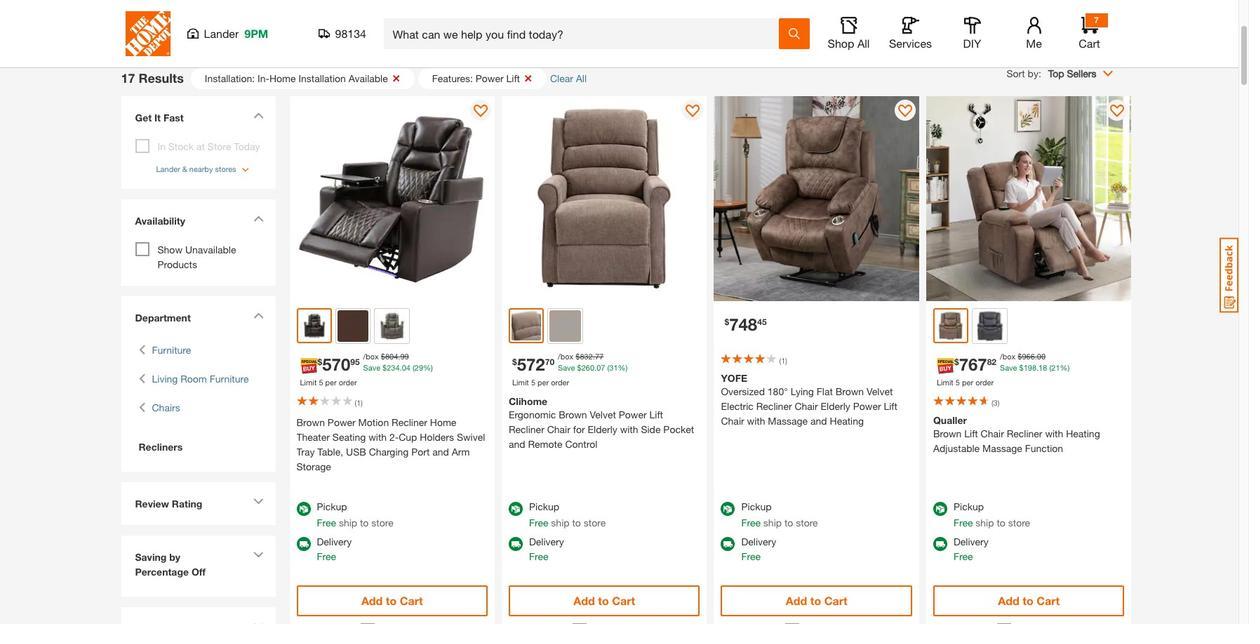 Task type: locate. For each thing, give the bounding box(es) containing it.
order inside "/box $ 966 . 00 save $ 198 . 18 ( 21 %) limit 5 per order"
[[976, 378, 994, 387]]

display image for $
[[1111, 104, 1125, 118]]

3 back caret image from the top
[[139, 400, 145, 415]]

caret icon image for department
[[253, 312, 264, 319]]

4 delivery from the left
[[954, 535, 989, 547]]

cart
[[1079, 37, 1101, 50], [400, 594, 423, 607], [612, 594, 635, 607], [825, 594, 848, 607], [1037, 594, 1060, 607]]

1 horizontal spatial save
[[558, 363, 575, 372]]

caret icon image for get it fast
[[253, 112, 264, 118]]

1 up motion
[[357, 398, 361, 407]]

2 available for pickup image from the left
[[934, 502, 948, 516]]

save inside "/box $ 966 . 00 save $ 198 . 18 ( 21 %) limit 5 per order"
[[1001, 363, 1018, 372]]

caret icon image inside availability link
[[253, 216, 264, 222]]

2 save from the left
[[558, 363, 575, 372]]

2 add to cart from the left
[[574, 594, 635, 607]]

1 limit from the left
[[300, 378, 317, 387]]

per for 570
[[325, 378, 337, 387]]

.
[[398, 351, 400, 361], [593, 351, 595, 361], [1035, 351, 1038, 361], [400, 363, 402, 372], [595, 363, 597, 372], [1037, 363, 1039, 372]]

1 vertical spatial furniture
[[210, 373, 249, 385]]

brown image for 572
[[512, 311, 542, 341]]

by
[[169, 551, 181, 563]]

1 available for pickup image from the left
[[509, 502, 523, 516]]

1 pickup from the left
[[317, 500, 347, 512]]

3 per from the left
[[963, 378, 974, 387]]

( inside "/box $ 966 . 00 save $ 198 . 18 ( 21 %) limit 5 per order"
[[1050, 363, 1052, 372]]

brown up theater
[[297, 416, 325, 428]]

18
[[1039, 363, 1048, 372]]

order down 70
[[551, 378, 569, 387]]

add
[[361, 594, 383, 607], [574, 594, 595, 607], [786, 594, 808, 607], [999, 594, 1020, 607]]

per inside $ 572 70 /box $ 832 . 77 save $ 260 . 07 ( 31 %) limit 5 per order
[[538, 378, 549, 387]]

brown inside qualler brown lift chair recliner with heating adjustable massage function
[[934, 427, 962, 439]]

recliners up the installation:
[[121, 9, 278, 50]]

save right 82
[[1001, 363, 1018, 372]]

limit up "clihome"
[[513, 378, 529, 387]]

2 horizontal spatial and
[[811, 415, 828, 427]]

nearby
[[189, 164, 213, 173]]

all for shop all
[[858, 37, 870, 50]]

and inside brown power motion recliner home theater seating with 2-cup holders swivel tray table, usb charging port and arm storage
[[433, 445, 449, 457]]

1 vertical spatial massage
[[983, 442, 1023, 454]]

brown down qualler on the right of the page
[[934, 427, 962, 439]]

elderly right for
[[588, 423, 618, 435]]

per down 767
[[963, 378, 974, 387]]

flat
[[817, 385, 833, 397]]

available shipping image for 767
[[934, 537, 948, 551]]

1 caret icon image from the top
[[253, 112, 264, 118]]

1 horizontal spatial ( 1 )
[[780, 356, 788, 365]]

per down 570
[[325, 378, 337, 387]]

limit up qualler on the right of the page
[[937, 378, 954, 387]]

massage
[[768, 415, 808, 427], [983, 442, 1023, 454]]

0 vertical spatial all
[[858, 37, 870, 50]]

/box right 70
[[558, 351, 574, 361]]

5 inside "/box $ 966 . 00 save $ 198 . 18 ( 21 %) limit 5 per order"
[[956, 378, 960, 387]]

1 per from the left
[[325, 378, 337, 387]]

4 ship from the left
[[976, 516, 995, 528]]

2 /box from the left
[[558, 351, 574, 361]]

17
[[121, 70, 135, 86]]

with up function
[[1046, 427, 1064, 439]]

limit for 570
[[300, 378, 317, 387]]

caret icon image inside get it fast link
[[253, 112, 264, 118]]

3 store from the left
[[796, 516, 818, 528]]

) for 767
[[998, 398, 1000, 407]]

2 horizontal spatial order
[[976, 378, 994, 387]]

. down 77
[[595, 363, 597, 372]]

1 back caret image from the top
[[139, 343, 145, 357]]

motion
[[358, 416, 389, 428]]

add to cart for 70
[[574, 594, 635, 607]]

0 horizontal spatial and
[[433, 445, 449, 457]]

department
[[135, 312, 191, 324]]

qualler
[[934, 414, 967, 426]]

2 order from the left
[[551, 378, 569, 387]]

0 horizontal spatial 1
[[357, 398, 361, 407]]

side
[[641, 423, 661, 435]]

5 for 570
[[319, 378, 323, 387]]

( right 18
[[1050, 363, 1052, 372]]

free
[[317, 516, 336, 528], [529, 516, 549, 528], [742, 516, 761, 528], [954, 516, 973, 528], [317, 550, 336, 562], [529, 550, 549, 562], [742, 550, 761, 562], [954, 550, 973, 562]]

2 horizontal spatial available shipping image
[[934, 537, 948, 551]]

3 %) from the left
[[1061, 363, 1070, 372]]

furniture right room
[[210, 373, 249, 385]]

limit inside $ 572 70 /box $ 832 . 77 save $ 260 . 07 ( 31 %) limit 5 per order
[[513, 378, 529, 387]]

98134 button
[[318, 27, 367, 41]]

( down '/box $ 804 . 99 save $ 234 . 04 ( 29 %) limit 5 per order' on the left bottom of the page
[[355, 398, 357, 407]]

1 vertical spatial recliners
[[139, 441, 183, 453]]

1 available for pickup image from the left
[[297, 502, 311, 516]]

velvet right 'flat'
[[867, 385, 893, 397]]

available for pickup image down "storage"
[[297, 502, 311, 516]]

1 horizontal spatial brown image
[[937, 311, 966, 341]]

5 down 570
[[319, 378, 323, 387]]

display image
[[686, 104, 700, 118], [899, 104, 913, 118], [1111, 104, 1125, 118]]

1 horizontal spatial lander
[[204, 27, 239, 40]]

recliner inside yofe oversized 180° lying flat brown velvet electric recliner chair elderly power lift chair with massage and heating
[[757, 400, 792, 412]]

2 vertical spatial back caret image
[[139, 400, 145, 415]]

3 limit from the left
[[937, 378, 954, 387]]

$ 570 95
[[318, 355, 360, 374]]

1 delivery from the left
[[317, 535, 352, 547]]

0 horizontal spatial lander
[[156, 164, 180, 173]]

velvet up control in the left bottom of the page
[[590, 408, 616, 420]]

recliner down 180°
[[757, 400, 792, 412]]

brown image for $
[[937, 311, 966, 341]]

beige image
[[550, 310, 581, 342]]

1 add to cart from the left
[[361, 594, 423, 607]]

availability link
[[128, 206, 269, 239]]

1 store from the left
[[372, 516, 394, 528]]

( down "/box $ 966 . 00 save $ 198 . 18 ( 21 %) limit 5 per order"
[[992, 398, 994, 407]]

. down 00 on the bottom of page
[[1037, 363, 1039, 372]]

0 horizontal spatial heating
[[830, 415, 864, 427]]

3 caret icon image from the top
[[253, 312, 264, 319]]

and left remote
[[509, 438, 526, 450]]

brown inside brown power motion recliner home theater seating with 2-cup holders swivel tray table, usb charging port and arm storage
[[297, 416, 325, 428]]

2 add from the left
[[574, 594, 595, 607]]

limit inside "/box $ 966 . 00 save $ 198 . 18 ( 21 %) limit 5 per order"
[[937, 378, 954, 387]]

per down 70
[[538, 378, 549, 387]]

0 horizontal spatial order
[[339, 378, 357, 387]]

caret icon image inside department link
[[253, 312, 264, 319]]

department link
[[128, 303, 269, 332]]

3 available shipping image from the left
[[934, 537, 948, 551]]

per inside "/box $ 966 . 00 save $ 198 . 18 ( 21 %) limit 5 per order"
[[963, 378, 974, 387]]

pickup for 804
[[317, 500, 347, 512]]

add to cart for 804
[[361, 594, 423, 607]]

1 vertical spatial 1
[[357, 398, 361, 407]]

brown image up 572
[[512, 311, 542, 341]]

1 horizontal spatial furniture
[[210, 373, 249, 385]]

2 back caret image from the top
[[139, 371, 145, 386]]

available shipping image
[[297, 537, 311, 551], [509, 537, 523, 551], [934, 537, 948, 551]]

0 vertical spatial ( 1 )
[[780, 356, 788, 365]]

pickup free ship to store
[[317, 500, 394, 528], [529, 500, 606, 528], [742, 500, 818, 528], [954, 500, 1031, 528]]

and down 'flat'
[[811, 415, 828, 427]]

1 vertical spatial elderly
[[588, 423, 618, 435]]

available for pickup image
[[297, 502, 311, 516], [934, 502, 948, 516]]

0 horizontal spatial %)
[[423, 363, 433, 372]]

2 pickup free ship to store from the left
[[529, 500, 606, 528]]

1 vertical spatial home
[[430, 416, 457, 428]]

%) inside '/box $ 804 . 99 save $ 234 . 04 ( 29 %) limit 5 per order'
[[423, 363, 433, 372]]

5
[[319, 378, 323, 387], [531, 378, 536, 387], [956, 378, 960, 387]]

0 vertical spatial home
[[270, 72, 296, 84]]

5 inside '/box $ 804 . 99 save $ 234 . 04 ( 29 %) limit 5 per order'
[[319, 378, 323, 387]]

)
[[786, 356, 788, 365], [361, 398, 363, 407], [998, 398, 1000, 407]]

4 add to cart from the left
[[999, 594, 1060, 607]]

room
[[181, 373, 207, 385]]

recliner down ergonomic
[[509, 423, 545, 435]]

$ left 82
[[955, 357, 960, 367]]

3 /box from the left
[[1001, 351, 1016, 361]]

1 horizontal spatial %)
[[618, 363, 628, 372]]

1 horizontal spatial /box
[[558, 351, 574, 361]]

1 up 180°
[[782, 356, 786, 365]]

chair down lying
[[795, 400, 818, 412]]

1 5 from the left
[[319, 378, 323, 387]]

5 down 572
[[531, 378, 536, 387]]

store
[[208, 140, 231, 152]]

chair up remote
[[547, 423, 571, 435]]

0 horizontal spatial available for pickup image
[[509, 502, 523, 516]]

0 vertical spatial lander
[[204, 27, 239, 40]]

today
[[234, 140, 260, 152]]

1 horizontal spatial available for pickup image
[[721, 502, 735, 516]]

with inside yofe oversized 180° lying flat brown velvet electric recliner chair elderly power lift chair with massage and heating
[[747, 415, 766, 427]]

$ down 832
[[578, 363, 582, 372]]

home up holders
[[430, 416, 457, 428]]

limit for 767
[[937, 378, 954, 387]]

2 horizontal spatial per
[[963, 378, 974, 387]]

( inside '/box $ 804 . 99 save $ 234 . 04 ( 29 %) limit 5 per order'
[[413, 363, 415, 372]]

available for pickup image for yofe oversized 180° lying flat brown velvet electric recliner chair elderly power lift chair with massage and heating
[[721, 502, 735, 516]]

1 delivery free from the left
[[317, 535, 352, 562]]

1 save from the left
[[363, 363, 381, 372]]

store
[[372, 516, 394, 528], [584, 516, 606, 528], [796, 516, 818, 528], [1009, 516, 1031, 528]]

) for 570
[[361, 398, 363, 407]]

1 horizontal spatial per
[[538, 378, 549, 387]]

brown inside clihome ergonomic brown velvet power lift recliner chair for elderly with side pocket and remote control
[[559, 408, 587, 420]]

store for 804
[[372, 516, 394, 528]]

lift inside clihome ergonomic brown velvet power lift recliner chair for elderly with side pocket and remote control
[[650, 408, 663, 420]]

lander left the &
[[156, 164, 180, 173]]

percentage
[[135, 566, 189, 578]]

features:
[[432, 72, 473, 84]]

$ inside the $ 767 82
[[955, 357, 960, 367]]

5 for 767
[[956, 378, 960, 387]]

lander left 9pm
[[204, 27, 239, 40]]

2 display image from the left
[[899, 104, 913, 118]]

1
[[782, 356, 786, 365], [357, 398, 361, 407]]

chair down electric
[[721, 415, 745, 427]]

chair inside clihome ergonomic brown velvet power lift recliner chair for elderly with side pocket and remote control
[[547, 423, 571, 435]]

brown inside yofe oversized 180° lying flat brown velvet electric recliner chair elderly power lift chair with massage and heating
[[836, 385, 864, 397]]

all right the clear
[[576, 72, 587, 84]]

767
[[960, 355, 988, 374]]

0 horizontal spatial velvet
[[590, 408, 616, 420]]

1 horizontal spatial heating
[[1067, 427, 1101, 439]]

living
[[152, 373, 178, 385]]

260
[[582, 363, 595, 372]]

0 vertical spatial furniture
[[152, 344, 191, 356]]

%) right 18
[[1061, 363, 1070, 372]]

1 horizontal spatial available for pickup image
[[934, 502, 948, 516]]

massage left function
[[983, 442, 1023, 454]]

1 horizontal spatial order
[[551, 378, 569, 387]]

1 horizontal spatial display image
[[899, 104, 913, 118]]

3 order from the left
[[976, 378, 994, 387]]

$ down 966
[[1020, 363, 1024, 372]]

. up 234
[[398, 351, 400, 361]]

%) inside "/box $ 966 . 00 save $ 198 . 18 ( 21 %) limit 5 per order"
[[1061, 363, 1070, 372]]

966
[[1023, 351, 1035, 361]]

clear all button
[[550, 71, 598, 86]]

power inside yofe oversized 180° lying flat brown velvet electric recliner chair elderly power lift chair with massage and heating
[[854, 400, 882, 412]]

add to cart button
[[297, 585, 488, 616], [509, 585, 700, 616], [721, 585, 913, 616], [934, 585, 1125, 616]]

%) right 07 at bottom left
[[618, 363, 628, 372]]

0 horizontal spatial all
[[576, 72, 587, 84]]

) down "/box $ 966 . 00 save $ 198 . 18 ( 21 %) limit 5 per order"
[[998, 398, 1000, 407]]

1 vertical spatial back caret image
[[139, 371, 145, 386]]

ship
[[339, 516, 357, 528], [551, 516, 570, 528], [764, 516, 782, 528], [976, 516, 995, 528]]

lift inside features: power lift button
[[507, 72, 520, 84]]

%)
[[423, 363, 433, 372], [618, 363, 628, 372], [1061, 363, 1070, 372]]

brown image
[[512, 311, 542, 341], [937, 311, 966, 341]]

748
[[730, 315, 758, 334]]

by:
[[1028, 67, 1042, 79]]

review rating
[[135, 498, 202, 510]]

1 pickup free ship to store from the left
[[317, 500, 394, 528]]

0 horizontal spatial )
[[361, 398, 363, 407]]

back caret image
[[139, 343, 145, 357], [139, 371, 145, 386], [139, 400, 145, 415]]

$ 748 45
[[725, 315, 767, 334]]

elderly inside yofe oversized 180° lying flat brown velvet electric recliner chair elderly power lift chair with massage and heating
[[821, 400, 851, 412]]

4 add from the left
[[999, 594, 1020, 607]]

0 horizontal spatial massage
[[768, 415, 808, 427]]

3 display image from the left
[[1111, 104, 1125, 118]]

0 vertical spatial velvet
[[867, 385, 893, 397]]

( right 04
[[413, 363, 415, 372]]

45
[[758, 317, 767, 327]]

/box inside "/box $ 966 . 00 save $ 198 . 18 ( 21 %) limit 5 per order"
[[1001, 351, 1016, 361]]

0 horizontal spatial per
[[325, 378, 337, 387]]

and inside clihome ergonomic brown velvet power lift recliner chair for elderly with side pocket and remote control
[[509, 438, 526, 450]]

3 5 from the left
[[956, 378, 960, 387]]

1 display image from the left
[[686, 104, 700, 118]]

2 horizontal spatial )
[[998, 398, 1000, 407]]

04
[[402, 363, 411, 372]]

and inside yofe oversized 180° lying flat brown velvet electric recliner chair elderly power lift chair with massage and heating
[[811, 415, 828, 427]]

(
[[780, 356, 782, 365], [413, 363, 415, 372], [608, 363, 610, 372], [1050, 363, 1052, 372], [355, 398, 357, 407], [992, 398, 994, 407]]

features: power lift button
[[418, 68, 547, 89]]

add to cart button for 966
[[934, 585, 1125, 616]]

per inside '/box $ 804 . 99 save $ 234 . 04 ( 29 %) limit 5 per order'
[[325, 378, 337, 387]]

2 caret icon image from the top
[[253, 216, 264, 222]]

0 vertical spatial elderly
[[821, 400, 851, 412]]

delivery free for 70
[[529, 535, 564, 562]]

1 vertical spatial ( 1 )
[[355, 398, 363, 407]]

5 caret icon image from the top
[[253, 552, 264, 558]]

lander
[[204, 27, 239, 40], [156, 164, 180, 173]]

show unavailable products
[[158, 244, 236, 270]]

2 horizontal spatial display image
[[1111, 104, 1125, 118]]

5 down 767
[[956, 378, 960, 387]]

with down electric
[[747, 415, 766, 427]]

/box right '95'
[[363, 351, 379, 361]]

198
[[1024, 363, 1037, 372]]

limit up theater
[[300, 378, 317, 387]]

0 vertical spatial back caret image
[[139, 343, 145, 357]]

832
[[580, 351, 593, 361]]

chair down 3
[[981, 427, 1005, 439]]

2 per from the left
[[538, 378, 549, 387]]

0 horizontal spatial /box
[[363, 351, 379, 361]]

brown power motion recliner home theater seating with 2-cup holders swivel tray table, usb charging port and arm storage link
[[297, 415, 488, 474]]

gray image
[[975, 310, 1006, 342]]

it
[[154, 111, 161, 123]]

lift inside qualler brown lift chair recliner with heating adjustable massage function
[[965, 427, 979, 439]]

2 delivery from the left
[[529, 535, 564, 547]]

4 store from the left
[[1009, 516, 1031, 528]]

recliner up cup
[[392, 416, 427, 428]]

heating inside yofe oversized 180° lying flat brown velvet electric recliner chair elderly power lift chair with massage and heating
[[830, 415, 864, 427]]

2 %) from the left
[[618, 363, 628, 372]]

) up motion
[[361, 398, 363, 407]]

save right '95'
[[363, 363, 381, 372]]

electric
[[721, 400, 754, 412]]

$
[[725, 317, 730, 327], [381, 351, 385, 361], [576, 351, 580, 361], [1018, 351, 1023, 361], [318, 357, 322, 367], [513, 357, 517, 367], [955, 357, 960, 367], [383, 363, 387, 372], [578, 363, 582, 372], [1020, 363, 1024, 372]]

elderly down 'flat'
[[821, 400, 851, 412]]

caret icon image for saving by percentage off
[[253, 552, 264, 558]]

2 5 from the left
[[531, 378, 536, 387]]

3 ship from the left
[[764, 516, 782, 528]]

1 horizontal spatial elderly
[[821, 400, 851, 412]]

order down the $ 767 82
[[976, 378, 994, 387]]

$ down 804
[[383, 363, 387, 372]]

lander & nearby stores
[[156, 164, 236, 173]]

massage down 180°
[[768, 415, 808, 427]]

back caret image left furniture "link"
[[139, 343, 145, 357]]

pickup free ship to store for 804
[[317, 500, 394, 528]]

unavailable
[[185, 244, 236, 256]]

available for pickup image
[[509, 502, 523, 516], [721, 502, 735, 516]]

limit inside '/box $ 804 . 99 save $ 234 . 04 ( 29 %) limit 5 per order'
[[300, 378, 317, 387]]

2 horizontal spatial limit
[[937, 378, 954, 387]]

1 horizontal spatial limit
[[513, 378, 529, 387]]

1 vertical spatial lander
[[156, 164, 180, 173]]

( 3 )
[[992, 398, 1000, 407]]

caret icon image
[[253, 112, 264, 118], [253, 216, 264, 222], [253, 312, 264, 319], [253, 498, 264, 505], [253, 552, 264, 558]]

with left the "side"
[[620, 423, 639, 435]]

save right 70
[[558, 363, 575, 372]]

save for 570
[[363, 363, 381, 372]]

home left installation
[[270, 72, 296, 84]]

furniture up living
[[152, 344, 191, 356]]

What can we help you find today? search field
[[393, 19, 778, 48]]

delivery free for 966
[[954, 535, 989, 562]]

home
[[270, 72, 296, 84], [430, 416, 457, 428]]

power inside clihome ergonomic brown velvet power lift recliner chair for elderly with side pocket and remote control
[[619, 408, 647, 420]]

recliners down chairs link
[[139, 441, 183, 453]]

brown image left gray image
[[937, 311, 966, 341]]

0 horizontal spatial brown image
[[512, 311, 542, 341]]

0 horizontal spatial 5
[[319, 378, 323, 387]]

$ inside $ 748 45
[[725, 317, 730, 327]]

1 horizontal spatial all
[[858, 37, 870, 50]]

4 pickup from the left
[[954, 500, 984, 512]]

1 horizontal spatial home
[[430, 416, 457, 428]]

4 add to cart button from the left
[[934, 585, 1125, 616]]

available for pickup image down adjustable
[[934, 502, 948, 516]]

1 vertical spatial velvet
[[590, 408, 616, 420]]

0 horizontal spatial home
[[270, 72, 296, 84]]

brown power motion recliner home theater seating with 2-cup holders swivel tray table, usb charging port and arm storage
[[297, 416, 485, 472]]

/box inside '/box $ 804 . 99 save $ 234 . 04 ( 29 %) limit 5 per order'
[[363, 351, 379, 361]]

2 store from the left
[[584, 516, 606, 528]]

2 available for pickup image from the left
[[721, 502, 735, 516]]

swivel
[[457, 431, 485, 443]]

heating inside qualler brown lift chair recliner with heating adjustable massage function
[[1067, 427, 1101, 439]]

2 horizontal spatial /box
[[1001, 351, 1016, 361]]

2 add to cart button from the left
[[509, 585, 700, 616]]

all right shop
[[858, 37, 870, 50]]

1 horizontal spatial available shipping image
[[509, 537, 523, 551]]

1 add from the left
[[361, 594, 383, 607]]

) up 180°
[[786, 356, 788, 365]]

1 available shipping image from the left
[[297, 537, 311, 551]]

2 brown image from the left
[[937, 311, 966, 341]]

1 add to cart button from the left
[[297, 585, 488, 616]]

( 1 )
[[780, 356, 788, 365], [355, 398, 363, 407]]

&
[[182, 164, 187, 173]]

2 horizontal spatial %)
[[1061, 363, 1070, 372]]

2 horizontal spatial save
[[1001, 363, 1018, 372]]

95
[[351, 357, 360, 367]]

elderly inside clihome ergonomic brown velvet power lift recliner chair for elderly with side pocket and remote control
[[588, 423, 618, 435]]

1 order from the left
[[339, 378, 357, 387]]

velvet
[[867, 385, 893, 397], [590, 408, 616, 420]]

2 horizontal spatial 5
[[956, 378, 960, 387]]

port
[[412, 445, 430, 457]]

3 save from the left
[[1001, 363, 1018, 372]]

$ left the 45 in the bottom right of the page
[[725, 317, 730, 327]]

order inside '/box $ 804 . 99 save $ 234 . 04 ( 29 %) limit 5 per order'
[[339, 378, 357, 387]]

0 horizontal spatial display image
[[686, 104, 700, 118]]

and
[[811, 415, 828, 427], [509, 438, 526, 450], [433, 445, 449, 457]]

0 horizontal spatial save
[[363, 363, 381, 372]]

and down holders
[[433, 445, 449, 457]]

1 %) from the left
[[423, 363, 433, 372]]

1 vertical spatial all
[[576, 72, 587, 84]]

order down $ 570 95
[[339, 378, 357, 387]]

1 brown image from the left
[[512, 311, 542, 341]]

oversized 180° lying flat brown velvet electric recliner chair elderly power lift chair with massage and heating image
[[714, 96, 920, 301]]

1 horizontal spatial massage
[[983, 442, 1023, 454]]

1 /box from the left
[[363, 351, 379, 361]]

back caret image left living
[[139, 371, 145, 386]]

living room furniture
[[152, 373, 249, 385]]

installation
[[299, 72, 346, 84]]

( right 07 at bottom left
[[608, 363, 610, 372]]

diy button
[[950, 17, 995, 51]]

4 pickup free ship to store from the left
[[954, 500, 1031, 528]]

%) right 04
[[423, 363, 433, 372]]

cart for 70
[[612, 594, 635, 607]]

pickup for 966
[[954, 500, 984, 512]]

$ left '95'
[[318, 357, 322, 367]]

review
[[135, 498, 169, 510]]

theater
[[297, 431, 330, 443]]

furniture link
[[152, 343, 191, 357]]

/box for 767
[[1001, 351, 1016, 361]]

%) for 767
[[1061, 363, 1070, 372]]

2 available shipping image from the left
[[509, 537, 523, 551]]

availability
[[135, 215, 185, 227]]

1 ship from the left
[[339, 516, 357, 528]]

furniture
[[152, 344, 191, 356], [210, 373, 249, 385]]

4 delivery free from the left
[[954, 535, 989, 562]]

0 horizontal spatial elderly
[[588, 423, 618, 435]]

velvet inside yofe oversized 180° lying flat brown velvet electric recliner chair elderly power lift chair with massage and heating
[[867, 385, 893, 397]]

save inside '/box $ 804 . 99 save $ 234 . 04 ( 29 %) limit 5 per order'
[[363, 363, 381, 372]]

back caret image for chairs
[[139, 400, 145, 415]]

0 horizontal spatial available shipping image
[[297, 537, 311, 551]]

1 horizontal spatial 1
[[782, 356, 786, 365]]

1 horizontal spatial 5
[[531, 378, 536, 387]]

0 horizontal spatial available for pickup image
[[297, 502, 311, 516]]

1 horizontal spatial and
[[509, 438, 526, 450]]

0 horizontal spatial limit
[[300, 378, 317, 387]]

order inside $ 572 70 /box $ 832 . 77 save $ 260 . 07 ( 31 %) limit 5 per order
[[551, 378, 569, 387]]

/box right 82
[[1001, 351, 1016, 361]]

2 delivery free from the left
[[529, 535, 564, 562]]

with down motion
[[369, 431, 387, 443]]

brown up for
[[559, 408, 587, 420]]

2 limit from the left
[[513, 378, 529, 387]]

2 pickup from the left
[[529, 500, 560, 512]]

( 1 ) up motion
[[355, 398, 363, 407]]

recliner up function
[[1007, 427, 1043, 439]]

limit
[[300, 378, 317, 387], [513, 378, 529, 387], [937, 378, 954, 387]]

$ left 77
[[576, 351, 580, 361]]

back caret image left chairs link
[[139, 400, 145, 415]]

( 1 ) up 180°
[[780, 356, 788, 365]]

caret icon image inside saving by percentage off link
[[253, 552, 264, 558]]

2 ship from the left
[[551, 516, 570, 528]]

0 vertical spatial massage
[[768, 415, 808, 427]]

1 horizontal spatial velvet
[[867, 385, 893, 397]]

brown right 'flat'
[[836, 385, 864, 397]]



Task type: describe. For each thing, give the bounding box(es) containing it.
add to cart for 966
[[999, 594, 1060, 607]]

ergonomic
[[509, 408, 556, 420]]

get it fast link
[[128, 103, 269, 135]]

sort by: top sellers
[[1007, 67, 1097, 79]]

chair inside qualler brown lift chair recliner with heating adjustable massage function
[[981, 427, 1005, 439]]

cart for 804
[[400, 594, 423, 607]]

3 add from the left
[[786, 594, 808, 607]]

/box $ 804 . 99 save $ 234 . 04 ( 29 %) limit 5 per order
[[300, 351, 433, 387]]

recliner inside clihome ergonomic brown velvet power lift recliner chair for elderly with side pocket and remote control
[[509, 423, 545, 435]]

/box for 570
[[363, 351, 379, 361]]

in
[[158, 140, 166, 152]]

clihome ergonomic brown velvet power lift recliner chair for elderly with side pocket and remote control
[[509, 395, 694, 450]]

1 horizontal spatial )
[[786, 356, 788, 365]]

3 pickup free ship to store from the left
[[742, 500, 818, 528]]

installation:
[[205, 72, 255, 84]]

sellers
[[1068, 67, 1097, 79]]

brown lift chair recliner with heating adjustable massage function image
[[927, 96, 1132, 301]]

( up 180°
[[780, 356, 782, 365]]

ship for 804
[[339, 516, 357, 528]]

the home depot logo image
[[125, 11, 170, 56]]

show unavailable products link
[[158, 244, 236, 270]]

home inside "installation: in-home installation available" button
[[270, 72, 296, 84]]

all for clear all
[[576, 72, 587, 84]]

shop all
[[828, 37, 870, 50]]

store for 966
[[1009, 516, 1031, 528]]

recliners inside "link"
[[139, 441, 183, 453]]

$ inside $ 570 95
[[318, 357, 322, 367]]

gray image
[[377, 310, 408, 342]]

. up 260
[[593, 351, 595, 361]]

sort
[[1007, 67, 1026, 79]]

31
[[610, 363, 618, 372]]

store for 70
[[584, 516, 606, 528]]

. down 99
[[400, 363, 402, 372]]

/box $ 966 . 00 save $ 198 . 18 ( 21 %) limit 5 per order
[[937, 351, 1070, 387]]

82
[[988, 357, 997, 367]]

cart for 966
[[1037, 594, 1060, 607]]

3 add to cart button from the left
[[721, 585, 913, 616]]

recliner inside qualler brown lift chair recliner with heating adjustable massage function
[[1007, 427, 1043, 439]]

77
[[595, 351, 604, 361]]

. up 198
[[1035, 351, 1038, 361]]

2-
[[390, 431, 399, 443]]

chairs link
[[152, 400, 180, 415]]

available shipping image for 570
[[297, 537, 311, 551]]

in stock at store today link
[[158, 140, 260, 152]]

power inside brown power motion recliner home theater seating with 2-cup holders swivel tray table, usb charging port and arm storage
[[328, 416, 356, 428]]

4 caret icon image from the top
[[253, 498, 264, 505]]

at
[[197, 140, 205, 152]]

add to cart button for 804
[[297, 585, 488, 616]]

oversized
[[721, 385, 765, 397]]

caret icon image for availability
[[253, 216, 264, 222]]

delivery for 70
[[529, 535, 564, 547]]

add for 70
[[574, 594, 595, 607]]

for
[[573, 423, 585, 435]]

9pm
[[245, 27, 268, 40]]

delivery free for 804
[[317, 535, 352, 562]]

5 inside $ 572 70 /box $ 832 . 77 save $ 260 . 07 ( 31 %) limit 5 per order
[[531, 378, 536, 387]]

review rating link
[[135, 496, 226, 511]]

brown 2 image
[[299, 311, 329, 341]]

power inside features: power lift button
[[476, 72, 504, 84]]

results
[[139, 70, 184, 86]]

lander for lander & nearby stores
[[156, 164, 180, 173]]

3 delivery from the left
[[742, 535, 777, 547]]

add for 804
[[361, 594, 383, 607]]

stock
[[168, 140, 194, 152]]

pickup for 70
[[529, 500, 560, 512]]

cup
[[399, 431, 417, 443]]

with inside clihome ergonomic brown velvet power lift recliner chair for elderly with side pocket and remote control
[[620, 423, 639, 435]]

with inside qualler brown lift chair recliner with heating adjustable massage function
[[1046, 427, 1064, 439]]

show
[[158, 244, 183, 256]]

( inside $ 572 70 /box $ 832 . 77 save $ 260 . 07 ( 31 %) limit 5 per order
[[608, 363, 610, 372]]

shop
[[828, 37, 855, 50]]

0 horizontal spatial furniture
[[152, 344, 191, 356]]

add to cart button for 70
[[509, 585, 700, 616]]

3
[[994, 398, 998, 407]]

back caret image for furniture
[[139, 343, 145, 357]]

3 pickup from the left
[[742, 500, 772, 512]]

572
[[517, 355, 545, 374]]

$ left 00 on the bottom of page
[[1018, 351, 1023, 361]]

70
[[545, 357, 555, 367]]

/box inside $ 572 70 /box $ 832 . 77 save $ 260 . 07 ( 31 %) limit 5 per order
[[558, 351, 574, 361]]

7
[[1095, 15, 1099, 25]]

massage inside qualler brown lift chair recliner with heating adjustable massage function
[[983, 442, 1023, 454]]

clear all
[[550, 72, 587, 84]]

%) for 570
[[423, 363, 433, 372]]

$ left 70
[[513, 357, 517, 367]]

save for 767
[[1001, 363, 1018, 372]]

back caret image for living room furniture
[[139, 371, 145, 386]]

cart 7
[[1079, 15, 1101, 50]]

save inside $ 572 70 /box $ 832 . 77 save $ 260 . 07 ( 31 %) limit 5 per order
[[558, 363, 575, 372]]

07
[[597, 363, 605, 372]]

99
[[400, 351, 409, 361]]

velvet inside clihome ergonomic brown velvet power lift recliner chair for elderly with side pocket and remote control
[[590, 408, 616, 420]]

180°
[[768, 385, 788, 397]]

with inside brown power motion recliner home theater seating with 2-cup holders swivel tray table, usb charging port and arm storage
[[369, 431, 387, 443]]

available shipping image
[[721, 537, 735, 551]]

pickup free ship to store for 70
[[529, 500, 606, 528]]

0 horizontal spatial ( 1 )
[[355, 398, 363, 407]]

804
[[385, 351, 398, 361]]

delivery for 966
[[954, 535, 989, 547]]

21
[[1052, 363, 1061, 372]]

usb
[[346, 445, 366, 457]]

ergonomic brown velvet power lift recliner chair for elderly with side pocket and remote control image
[[502, 96, 707, 301]]

lander for lander 9pm
[[204, 27, 239, 40]]

3 delivery free from the left
[[742, 535, 777, 562]]

brown power motion recliner home theater seating with 2-cup holders swivel tray table, usb charging port and arm storage image
[[290, 96, 495, 301]]

charging
[[369, 445, 409, 457]]

diy
[[964, 37, 982, 50]]

add for 966
[[999, 594, 1020, 607]]

pickup free ship to store for 966
[[954, 500, 1031, 528]]

order for 570
[[339, 378, 357, 387]]

234
[[387, 363, 400, 372]]

tray
[[297, 445, 315, 457]]

$ 767 82
[[955, 355, 997, 374]]

products
[[158, 258, 197, 270]]

0 vertical spatial 1
[[782, 356, 786, 365]]

adjustable
[[934, 442, 980, 454]]

control
[[565, 438, 598, 450]]

per for 767
[[963, 378, 974, 387]]

services button
[[889, 17, 933, 51]]

yofe oversized 180° lying flat brown velvet electric recliner chair elderly power lift chair with massage and heating
[[721, 372, 898, 427]]

saving by percentage off link
[[128, 543, 269, 590]]

living room furniture link
[[152, 371, 249, 386]]

off
[[192, 566, 206, 578]]

recliner inside brown power motion recliner home theater seating with 2-cup holders swivel tray table, usb charging port and arm storage
[[392, 416, 427, 428]]

function
[[1026, 442, 1064, 454]]

display image for 572
[[686, 104, 700, 118]]

qualler brown lift chair recliner with heating adjustable massage function
[[934, 414, 1101, 454]]

ship for 966
[[976, 516, 995, 528]]

brown image
[[338, 310, 369, 342]]

available for pickup image for 767
[[934, 502, 948, 516]]

%) inside $ 572 70 /box $ 832 . 77 save $ 260 . 07 ( 31 %) limit 5 per order
[[618, 363, 628, 372]]

installation: in-home installation available button
[[191, 68, 415, 89]]

arm
[[452, 445, 470, 457]]

in-
[[258, 72, 270, 84]]

available for pickup image for clihome ergonomic brown velvet power lift recliner chair for elderly with side pocket and remote control
[[509, 502, 523, 516]]

in stock at store today
[[158, 140, 260, 152]]

seating
[[333, 431, 366, 443]]

available for pickup image for 570
[[297, 502, 311, 516]]

yofe
[[721, 372, 748, 384]]

home inside brown power motion recliner home theater seating with 2-cup holders swivel tray table, usb charging port and arm storage
[[430, 416, 457, 428]]

feedback link image
[[1220, 237, 1239, 313]]

3 add to cart from the left
[[786, 594, 848, 607]]

ship for 70
[[551, 516, 570, 528]]

29
[[415, 363, 423, 372]]

lift inside yofe oversized 180° lying flat brown velvet electric recliner chair elderly power lift chair with massage and heating
[[884, 400, 898, 412]]

display image
[[474, 104, 488, 118]]

delivery for 804
[[317, 535, 352, 547]]

get
[[135, 111, 152, 123]]

order for 767
[[976, 378, 994, 387]]

0 vertical spatial recliners
[[121, 9, 278, 50]]

lying
[[791, 385, 814, 397]]

table,
[[318, 445, 343, 457]]

holders
[[420, 431, 454, 443]]

clear
[[550, 72, 574, 84]]

stores
[[215, 164, 236, 173]]

98134
[[335, 27, 366, 40]]

massage inside yofe oversized 180° lying flat brown velvet electric recliner chair elderly power lift chair with massage and heating
[[768, 415, 808, 427]]

recliners link
[[135, 440, 262, 454]]

$ left 99
[[381, 351, 385, 361]]

saving by percentage off
[[135, 551, 206, 578]]

pocket
[[664, 423, 694, 435]]



Task type: vqa. For each thing, say whether or not it's contained in the screenshot.
multisize
no



